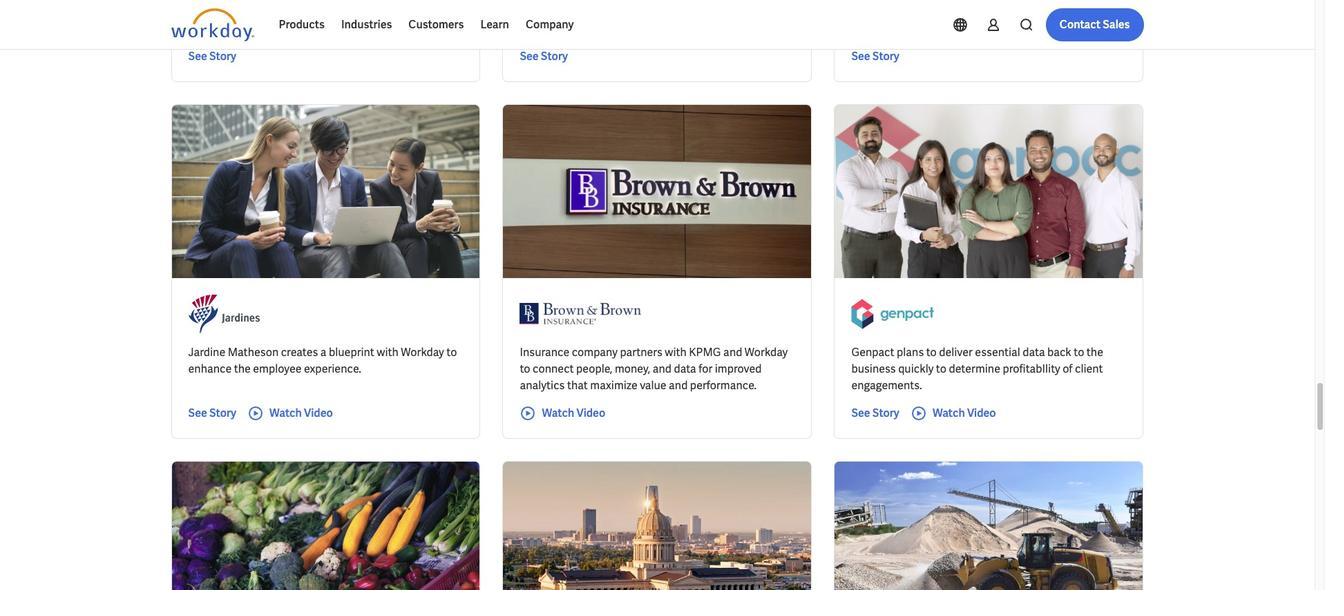 Task type: locate. For each thing, give the bounding box(es) containing it.
1 workday from the left
[[401, 345, 444, 360]]

1 vertical spatial sees
[[990, 5, 1013, 19]]

in left better
[[890, 5, 899, 19]]

see down solution.
[[520, 49, 539, 63]]

watch video link down that at the left of the page
[[520, 405, 605, 422]]

workday
[[401, 345, 444, 360], [745, 345, 788, 360]]

partners
[[620, 345, 663, 360]]

sales
[[1103, 17, 1130, 32]]

see story down engagements.
[[852, 406, 900, 421]]

see story link
[[188, 48, 236, 65], [520, 48, 568, 65], [852, 48, 900, 65], [188, 405, 236, 422], [852, 405, 900, 422]]

management down satisfaction
[[701, 5, 767, 19]]

beach hotel group sees rebound with lean, agile team and exponential revenue growth.
[[188, 0, 453, 19]]

1 vertical spatial data
[[674, 362, 696, 376]]

and inside beach hotel group sees rebound with lean, agile team and exponential revenue growth.
[[188, 5, 207, 19]]

video for business
[[967, 406, 996, 421]]

the inside genpact plans to deliver essential data back to the business quickly to determine profitability of client engagements.
[[1087, 345, 1104, 360]]

3 watch video link from the left
[[911, 405, 996, 422]]

sees down gets
[[990, 5, 1013, 19]]

0 vertical spatial a
[[601, 5, 608, 19]]

watch down analytics
[[542, 406, 574, 421]]

0 vertical spatial management
[[1036, 0, 1103, 3]]

watch video link for the
[[247, 405, 333, 422]]

see story for fitness equipment leader gets talent management system in better shape, and sees an increase in employee retention.
[[852, 49, 900, 63]]

see story
[[188, 49, 236, 63], [520, 49, 568, 63], [852, 49, 900, 63], [188, 406, 236, 421], [852, 406, 900, 421]]

watch down determine
[[933, 406, 965, 421]]

and
[[666, 0, 685, 3], [188, 5, 207, 19], [969, 5, 988, 19], [724, 345, 742, 360], [653, 362, 672, 376], [669, 379, 688, 393]]

0 horizontal spatial watch
[[270, 406, 302, 421]]

1 video from the left
[[304, 406, 333, 421]]

story down engagements.
[[873, 406, 900, 421]]

3 watch from the left
[[933, 406, 965, 421]]

data left for on the bottom right of page
[[674, 362, 696, 376]]

0 horizontal spatial management
[[701, 5, 767, 19]]

employee
[[852, 21, 900, 36], [253, 362, 302, 376]]

video down that at the left of the page
[[577, 406, 605, 421]]

2 horizontal spatial watch video
[[933, 406, 996, 421]]

lean,
[[375, 0, 399, 3]]

business outcome button
[[331, 8, 452, 35]]

0 vertical spatial employee
[[852, 21, 900, 36]]

with right blueprint
[[377, 345, 399, 360]]

maximize
[[590, 379, 638, 393]]

0 horizontal spatial a
[[320, 345, 327, 360]]

0 horizontal spatial sees
[[281, 0, 304, 3]]

an
[[1016, 5, 1028, 19]]

to
[[447, 345, 457, 360], [926, 345, 937, 360], [1074, 345, 1084, 360], [520, 362, 530, 376], [936, 362, 947, 376]]

watch video down determine
[[933, 406, 996, 421]]

2 horizontal spatial video
[[967, 406, 996, 421]]

0 horizontal spatial video
[[304, 406, 333, 421]]

2 horizontal spatial watch
[[933, 406, 965, 421]]

1 horizontal spatial in
[[1076, 5, 1085, 19]]

watch
[[270, 406, 302, 421], [542, 406, 574, 421], [933, 406, 965, 421]]

with inside insurance company partners with kpmg and workday to connect people, money, and data for improved analytics that maximize value and performance.
[[665, 345, 687, 360]]

0 vertical spatial data
[[1023, 345, 1045, 360]]

workday inside insurance company partners with kpmg and workday to connect people, money, and data for improved analytics that maximize value and performance.
[[745, 345, 788, 360]]

see down go to the homepage image
[[188, 49, 207, 63]]

watch down "creates" at the bottom of the page
[[270, 406, 302, 421]]

topic button
[[171, 8, 233, 35]]

leader
[[947, 0, 978, 3]]

a inside jardine matheson creates a blueprint with workday to enhance the employee experience.
[[320, 345, 327, 360]]

see story down solution.
[[520, 49, 568, 63]]

business outcome
[[342, 15, 424, 28]]

business
[[342, 15, 381, 28]]

outcome
[[383, 15, 424, 28]]

see story link down go to the homepage image
[[188, 48, 236, 65]]

jardine
[[188, 345, 225, 360]]

with left kpmg
[[665, 345, 687, 360]]

see story link down system
[[852, 48, 900, 65]]

in
[[890, 5, 899, 19], [1076, 5, 1085, 19]]

sees inside fitness equipment leader gets talent management system in better shape, and sees an increase in employee retention.
[[990, 5, 1013, 19]]

story for fitness equipment leader gets talent management system in better shape, and sees an increase in employee retention.
[[873, 49, 900, 63]]

see story for beach hotel group sees rebound with lean, agile team and exponential revenue growth.
[[188, 49, 236, 63]]

see story down enhance
[[188, 406, 236, 421]]

contact sales
[[1060, 17, 1130, 32]]

1 horizontal spatial watch video link
[[520, 405, 605, 422]]

2 horizontal spatial watch video link
[[911, 405, 996, 422]]

1 horizontal spatial the
[[1087, 345, 1104, 360]]

with down worker
[[577, 5, 599, 19]]

see down enhance
[[188, 406, 207, 421]]

and down gets
[[969, 5, 988, 19]]

0 vertical spatial the
[[1087, 345, 1104, 360]]

0 horizontal spatial employee
[[253, 362, 302, 376]]

see
[[188, 49, 207, 63], [520, 49, 539, 63], [852, 49, 870, 63], [188, 406, 207, 421], [852, 406, 870, 421]]

3 video from the left
[[967, 406, 996, 421]]

video down genpact plans to deliver essential data back to the business quickly to determine profitability of client engagements.
[[967, 406, 996, 421]]

to inside jardine matheson creates a blueprint with workday to enhance the employee experience.
[[447, 345, 457, 360]]

with
[[351, 0, 373, 3], [577, 5, 599, 19], [377, 345, 399, 360], [665, 345, 687, 360]]

brown & brown insurance (brown & brown, inc.) image
[[520, 295, 642, 334]]

story down go to the homepage image
[[209, 49, 236, 63]]

see down system
[[852, 49, 870, 63]]

performance.
[[690, 379, 757, 393]]

watch video link
[[247, 405, 333, 422], [520, 405, 605, 422], [911, 405, 996, 422]]

more button
[[463, 8, 525, 35]]

watch video for the
[[270, 406, 333, 421]]

0 horizontal spatial workday
[[401, 345, 444, 360]]

watch video
[[270, 406, 333, 421], [542, 406, 605, 421], [933, 406, 996, 421]]

2 video from the left
[[577, 406, 605, 421]]

a
[[601, 5, 608, 19], [320, 345, 327, 360]]

watch video link down determine
[[911, 405, 996, 422]]

a up 'experience.'
[[320, 345, 327, 360]]

clear all button
[[536, 8, 581, 35]]

in right increase
[[1076, 5, 1085, 19]]

1 horizontal spatial data
[[1023, 345, 1045, 360]]

creates
[[281, 345, 318, 360]]

0 horizontal spatial the
[[234, 362, 251, 376]]

clear
[[540, 15, 563, 28]]

1 horizontal spatial sees
[[990, 5, 1013, 19]]

industries button
[[333, 8, 400, 41]]

1 watch video from the left
[[270, 406, 333, 421]]

and up workforce
[[666, 0, 685, 3]]

the inside jardine matheson creates a blueprint with workday to enhance the employee experience.
[[234, 362, 251, 376]]

1 horizontal spatial management
[[1036, 0, 1103, 3]]

fitness equipment leader gets talent management system in better shape, and sees an increase in employee retention.
[[852, 0, 1103, 36]]

the up client
[[1087, 345, 1104, 360]]

0 horizontal spatial data
[[674, 362, 696, 376]]

employee down system
[[852, 21, 900, 36]]

1 horizontal spatial watch video
[[542, 406, 605, 421]]

0 vertical spatial sees
[[281, 0, 304, 3]]

video
[[304, 406, 333, 421], [577, 406, 605, 421], [967, 406, 996, 421]]

workforce
[[648, 5, 698, 19]]

beach
[[188, 0, 219, 3]]

improve
[[749, 0, 789, 3]]

a down worker
[[601, 5, 608, 19]]

0 horizontal spatial in
[[890, 5, 899, 19]]

see story link down solution.
[[520, 48, 568, 65]]

1 vertical spatial employee
[[253, 362, 302, 376]]

0 horizontal spatial watch video
[[270, 406, 333, 421]]

watch video link for business
[[911, 405, 996, 422]]

workday inside jardine matheson creates a blueprint with workday to enhance the employee experience.
[[401, 345, 444, 360]]

see down engagements.
[[852, 406, 870, 421]]

the
[[1087, 345, 1104, 360], [234, 362, 251, 376]]

the down matheson
[[234, 362, 251, 376]]

and down beach
[[188, 5, 207, 19]]

employee down "creates" at the bottom of the page
[[253, 362, 302, 376]]

to inside insurance company partners with kpmg and workday to connect people, money, and data for improved analytics that maximize value and performance.
[[520, 362, 530, 376]]

sees up revenue
[[281, 0, 304, 3]]

0 horizontal spatial watch video link
[[247, 405, 333, 422]]

watch video down 'experience.'
[[270, 406, 333, 421]]

sees
[[281, 0, 304, 3], [990, 5, 1013, 19]]

management up increase
[[1036, 0, 1103, 3]]

rebound
[[307, 0, 349, 3]]

story down solution.
[[541, 49, 568, 63]]

management
[[1036, 0, 1103, 3], [701, 5, 767, 19]]

and inside frontline worker productivity and satisfaction improve at mileone with a flexible workforce management solution.
[[666, 0, 685, 3]]

watch for the
[[270, 406, 302, 421]]

blueprint
[[329, 345, 374, 360]]

1 vertical spatial the
[[234, 362, 251, 376]]

watch for business
[[933, 406, 965, 421]]

1 horizontal spatial employee
[[852, 21, 900, 36]]

1 vertical spatial a
[[320, 345, 327, 360]]

essential
[[975, 345, 1021, 360]]

story
[[209, 49, 236, 63], [541, 49, 568, 63], [873, 49, 900, 63], [209, 406, 236, 421], [873, 406, 900, 421]]

with inside frontline worker productivity and satisfaction improve at mileone with a flexible workforce management solution.
[[577, 5, 599, 19]]

3 watch video from the left
[[933, 406, 996, 421]]

data up profitability
[[1023, 345, 1045, 360]]

1 horizontal spatial video
[[577, 406, 605, 421]]

see story down go to the homepage image
[[188, 49, 236, 63]]

video down 'experience.'
[[304, 406, 333, 421]]

company
[[572, 345, 618, 360]]

business
[[852, 362, 896, 376]]

management inside fitness equipment leader gets talent management system in better shape, and sees an increase in employee retention.
[[1036, 0, 1103, 3]]

deliver
[[939, 345, 973, 360]]

watch video link down 'experience.'
[[247, 405, 333, 422]]

1 horizontal spatial a
[[601, 5, 608, 19]]

and inside fitness equipment leader gets talent management system in better shape, and sees an increase in employee retention.
[[969, 5, 988, 19]]

watch video down that at the left of the page
[[542, 406, 605, 421]]

with inside beach hotel group sees rebound with lean, agile team and exponential revenue growth.
[[351, 0, 373, 3]]

1 horizontal spatial workday
[[745, 345, 788, 360]]

1 watch from the left
[[270, 406, 302, 421]]

see story link down engagements.
[[852, 405, 900, 422]]

with up the 'business'
[[351, 0, 373, 3]]

1 vertical spatial management
[[701, 5, 767, 19]]

retention.
[[902, 21, 951, 36]]

gets
[[981, 0, 1002, 3]]

see story down system
[[852, 49, 900, 63]]

2 workday from the left
[[745, 345, 788, 360]]

1 watch video link from the left
[[247, 405, 333, 422]]

frontline
[[520, 0, 565, 3]]

management inside frontline worker productivity and satisfaction improve at mileone with a flexible workforce management solution.
[[701, 5, 767, 19]]

story down system
[[873, 49, 900, 63]]

and up the improved
[[724, 345, 742, 360]]

1 horizontal spatial watch
[[542, 406, 574, 421]]



Task type: describe. For each thing, give the bounding box(es) containing it.
flexible
[[610, 5, 646, 19]]

workday for with
[[401, 345, 444, 360]]

see story link for beach hotel group sees rebound with lean, agile team and exponential revenue growth.
[[188, 48, 236, 65]]

back
[[1048, 345, 1072, 360]]

group
[[250, 0, 279, 3]]

2 watch video from the left
[[542, 406, 605, 421]]

customers button
[[400, 8, 472, 41]]

quickly
[[898, 362, 934, 376]]

fitness
[[852, 0, 888, 3]]

people,
[[576, 362, 613, 376]]

story down enhance
[[209, 406, 236, 421]]

connect
[[533, 362, 574, 376]]

industries
[[341, 17, 392, 32]]

2 watch from the left
[[542, 406, 574, 421]]

all
[[565, 15, 577, 28]]

go to the homepage image
[[171, 8, 254, 41]]

Search Customer Stories text field
[[948, 9, 1117, 33]]

see story link for frontline worker productivity and satisfaction improve at mileone with a flexible workforce management solution.
[[520, 48, 568, 65]]

insurance company partners with kpmg and workday to connect people, money, and data for improved analytics that maximize value and performance.
[[520, 345, 788, 393]]

hotel
[[222, 0, 247, 3]]

2 in from the left
[[1076, 5, 1085, 19]]

see for fitness equipment leader gets talent management system in better shape, and sees an increase in employee retention.
[[852, 49, 870, 63]]

increase
[[1031, 5, 1073, 19]]

experience.
[[304, 362, 361, 376]]

genpact plans to deliver essential data back to the business quickly to determine profitability of client engagements.
[[852, 345, 1104, 393]]

story for beach hotel group sees rebound with lean, agile team and exponential revenue growth.
[[209, 49, 236, 63]]

better
[[901, 5, 932, 19]]

and right value
[[669, 379, 688, 393]]

learn button
[[472, 8, 518, 41]]

money,
[[615, 362, 650, 376]]

industry button
[[244, 8, 320, 35]]

to for genpact plans to deliver essential data back to the business quickly to determine profitability of client engagements.
[[1074, 345, 1084, 360]]

more
[[474, 15, 497, 28]]

value
[[640, 379, 667, 393]]

to for insurance company partners with kpmg and workday to connect people, money, and data for improved analytics that maximize value and performance.
[[520, 362, 530, 376]]

system
[[852, 5, 887, 19]]

productivity
[[604, 0, 664, 3]]

video for the
[[304, 406, 333, 421]]

analytics
[[520, 379, 565, 393]]

jardines (jardine, matheson & co., limited) image
[[188, 295, 260, 334]]

genpact (uk) limited image
[[852, 295, 934, 334]]

at
[[520, 5, 530, 19]]

for
[[699, 362, 713, 376]]

client
[[1075, 362, 1103, 376]]

data inside genpact plans to deliver essential data back to the business quickly to determine profitability of client engagements.
[[1023, 345, 1045, 360]]

mileone
[[532, 5, 575, 19]]

enhance
[[188, 362, 232, 376]]

plans
[[897, 345, 924, 360]]

jardine matheson creates a blueprint with workday to enhance the employee experience.
[[188, 345, 457, 376]]

see story link for fitness equipment leader gets talent management system in better shape, and sees an increase in employee retention.
[[852, 48, 900, 65]]

growth.
[[313, 5, 351, 19]]

clear all
[[540, 15, 577, 28]]

solution.
[[520, 21, 563, 36]]

a inside frontline worker productivity and satisfaction improve at mileone with a flexible workforce management solution.
[[601, 5, 608, 19]]

equipment
[[890, 0, 945, 3]]

kpmg
[[689, 345, 721, 360]]

company
[[526, 17, 574, 32]]

and up value
[[653, 362, 672, 376]]

shape,
[[934, 5, 967, 19]]

contact
[[1060, 17, 1101, 32]]

determine
[[949, 362, 1001, 376]]

engagements.
[[852, 379, 922, 393]]

see for beach hotel group sees rebound with lean, agile team and exponential revenue growth.
[[188, 49, 207, 63]]

insurance
[[520, 345, 570, 360]]

2 watch video link from the left
[[520, 405, 605, 422]]

customers
[[409, 17, 464, 32]]

story for frontline worker productivity and satisfaction improve at mileone with a flexible workforce management solution.
[[541, 49, 568, 63]]

employee inside jardine matheson creates a blueprint with workday to enhance the employee experience.
[[253, 362, 302, 376]]

profitability
[[1003, 362, 1061, 376]]

with inside jardine matheson creates a blueprint with workday to enhance the employee experience.
[[377, 345, 399, 360]]

data inside insurance company partners with kpmg and workday to connect people, money, and data for improved analytics that maximize value and performance.
[[674, 362, 696, 376]]

agile
[[401, 0, 425, 3]]

workday for and
[[745, 345, 788, 360]]

sees inside beach hotel group sees rebound with lean, agile team and exponential revenue growth.
[[281, 0, 304, 3]]

see for frontline worker productivity and satisfaction improve at mileone with a flexible workforce management solution.
[[520, 49, 539, 63]]

company button
[[518, 8, 582, 41]]

worker
[[567, 0, 602, 3]]

topic
[[182, 15, 206, 28]]

talent
[[1005, 0, 1034, 3]]

industry
[[255, 15, 292, 28]]

genpact
[[852, 345, 895, 360]]

learn
[[481, 17, 509, 32]]

of
[[1063, 362, 1073, 376]]

watch video for business
[[933, 406, 996, 421]]

see story link down enhance
[[188, 405, 236, 422]]

products button
[[271, 8, 333, 41]]

contact sales link
[[1046, 8, 1144, 41]]

improved
[[715, 362, 762, 376]]

revenue
[[271, 5, 311, 19]]

to for jardine matheson creates a blueprint with workday to enhance the employee experience.
[[447, 345, 457, 360]]

1 in from the left
[[890, 5, 899, 19]]

that
[[567, 379, 588, 393]]

exponential
[[210, 5, 268, 19]]

satisfaction
[[688, 0, 746, 3]]

products
[[279, 17, 325, 32]]

team
[[428, 0, 453, 3]]

see story for frontline worker productivity and satisfaction improve at mileone with a flexible workforce management solution.
[[520, 49, 568, 63]]

matheson
[[228, 345, 279, 360]]

frontline worker productivity and satisfaction improve at mileone with a flexible workforce management solution.
[[520, 0, 789, 36]]

employee inside fitness equipment leader gets talent management system in better shape, and sees an increase in employee retention.
[[852, 21, 900, 36]]



Task type: vqa. For each thing, say whether or not it's contained in the screenshot.
better planning decisions are only possible within a single connected planning environment. learn about the vast potential of a built-for-purpose planning platfo...
no



